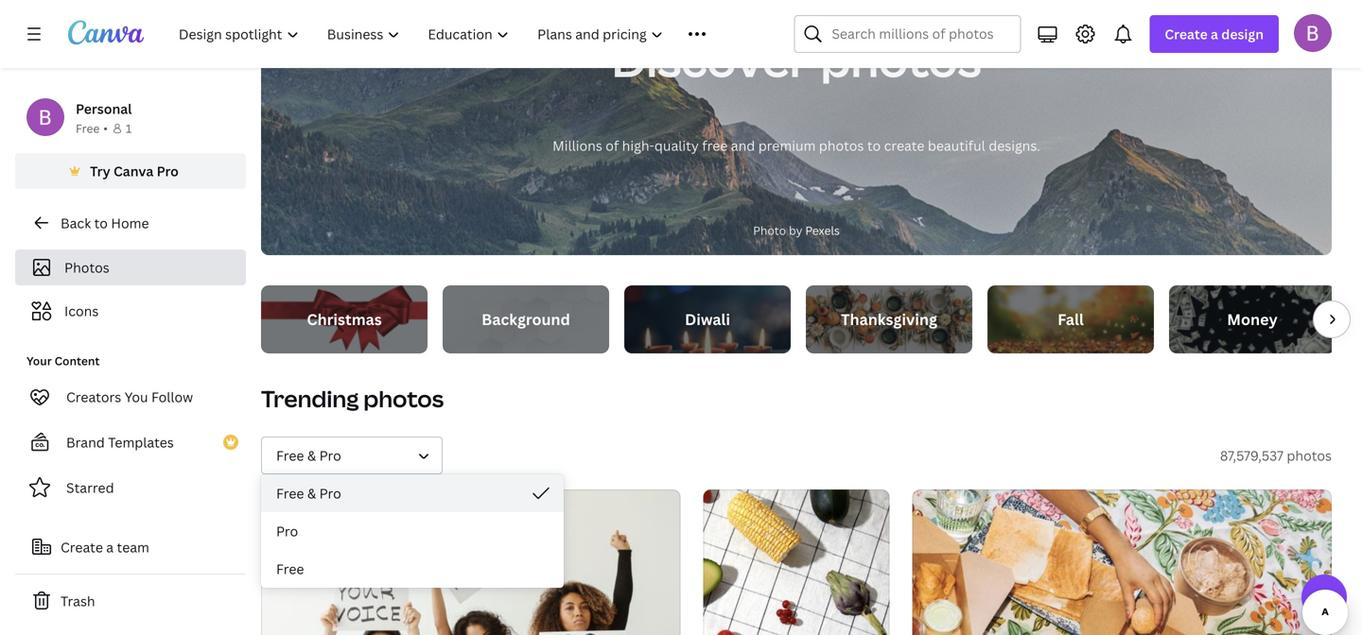 Task type: locate. For each thing, give the bounding box(es) containing it.
1 horizontal spatial to
[[868, 137, 881, 155]]

you
[[125, 388, 148, 406]]

1 horizontal spatial a
[[1211, 25, 1219, 43]]

create
[[884, 137, 925, 155]]

photos up free & pro dropdown button
[[364, 384, 444, 414]]

create left team
[[61, 539, 103, 557]]

christmas link
[[261, 286, 428, 354]]

free & pro
[[276, 447, 341, 465], [276, 485, 341, 503]]

a left team
[[106, 539, 114, 557]]

& down free & pro dropdown button
[[307, 485, 316, 503]]

create
[[1165, 25, 1208, 43], [61, 539, 103, 557]]

discover
[[612, 28, 812, 90]]

& down trending
[[307, 447, 316, 465]]

millions of high-quality free and premium photos to create beautiful designs.
[[553, 137, 1041, 155]]

free & pro down free & pro dropdown button
[[276, 485, 341, 503]]

a for team
[[106, 539, 114, 557]]

photos right 87,579,537
[[1287, 447, 1332, 465]]

free inside free & pro button
[[276, 485, 304, 503]]

create inside dropdown button
[[1165, 25, 1208, 43]]

background
[[482, 309, 570, 330]]

a inside button
[[106, 539, 114, 557]]

87,579,537
[[1221, 447, 1284, 465]]

&
[[307, 447, 316, 465], [307, 485, 316, 503]]

back
[[61, 214, 91, 232]]

create for create a design
[[1165, 25, 1208, 43]]

design
[[1222, 25, 1264, 43]]

diwali link
[[625, 286, 791, 354]]

1 free & pro from the top
[[276, 447, 341, 465]]

background link
[[443, 286, 609, 354]]

create left design
[[1165, 25, 1208, 43]]

list box containing free & pro
[[261, 475, 564, 589]]

trending photos
[[261, 384, 444, 414]]

top level navigation element
[[167, 15, 749, 53], [167, 15, 749, 53]]

create inside button
[[61, 539, 103, 557]]

photos
[[821, 28, 982, 90], [819, 137, 864, 155], [364, 384, 444, 414], [1287, 447, 1332, 465]]

photo by pexels
[[753, 223, 840, 238]]

try canva pro button
[[15, 153, 246, 189]]

1 vertical spatial to
[[94, 214, 108, 232]]

a for design
[[1211, 25, 1219, 43]]

templates
[[108, 434, 174, 452]]

canva
[[114, 162, 154, 180]]

pro button
[[261, 513, 564, 551]]

women protesting together image
[[261, 490, 681, 636]]

diwali
[[685, 309, 731, 330]]

a
[[1211, 25, 1219, 43], [106, 539, 114, 557]]

0 vertical spatial &
[[307, 447, 316, 465]]

a left design
[[1211, 25, 1219, 43]]

None search field
[[794, 15, 1021, 53]]

to
[[868, 137, 881, 155], [94, 214, 108, 232]]

team
[[117, 539, 149, 557]]

photos for trending photos
[[364, 384, 444, 414]]

a inside dropdown button
[[1211, 25, 1219, 43]]

2 & from the top
[[307, 485, 316, 503]]

money link
[[1170, 286, 1336, 354]]

create a team
[[61, 539, 149, 557]]

photos for discover photos
[[821, 28, 982, 90]]

1 vertical spatial a
[[106, 539, 114, 557]]

icons
[[64, 302, 99, 320]]

free & pro down trending
[[276, 447, 341, 465]]

back to home link
[[15, 204, 246, 242]]

photos up create
[[821, 28, 982, 90]]

1 & from the top
[[307, 447, 316, 465]]

try canva pro
[[90, 162, 179, 180]]

1 vertical spatial &
[[307, 485, 316, 503]]

your content
[[26, 353, 100, 369]]

2 free & pro from the top
[[276, 485, 341, 503]]

0 horizontal spatial create
[[61, 539, 103, 557]]

follow
[[151, 388, 193, 406]]

0 vertical spatial a
[[1211, 25, 1219, 43]]

free inside free & pro dropdown button
[[276, 447, 304, 465]]

list box
[[261, 475, 564, 589]]

pro
[[157, 162, 179, 180], [319, 447, 341, 465], [319, 485, 341, 503], [276, 523, 298, 541]]

millions
[[553, 137, 603, 155]]

free & pro button
[[261, 437, 443, 475]]

bob builder image
[[1295, 14, 1332, 52]]

icons link
[[26, 293, 235, 329]]

to right 'back' at left top
[[94, 214, 108, 232]]

free
[[702, 137, 728, 155]]

free
[[76, 121, 100, 136], [276, 447, 304, 465], [276, 485, 304, 503], [276, 561, 304, 578]]

& inside button
[[307, 485, 316, 503]]

trash link
[[15, 583, 246, 621]]

1 horizontal spatial create
[[1165, 25, 1208, 43]]

1 vertical spatial free & pro
[[276, 485, 341, 503]]

photos
[[64, 259, 110, 277]]

•
[[103, 121, 108, 136]]

1 vertical spatial create
[[61, 539, 103, 557]]

christmas
[[307, 309, 382, 330]]

money
[[1228, 309, 1278, 330]]

free button
[[261, 551, 564, 589]]

0 vertical spatial free & pro
[[276, 447, 341, 465]]

and
[[731, 137, 755, 155]]

0 vertical spatial create
[[1165, 25, 1208, 43]]

assortment of fruits and vegetables image
[[703, 490, 890, 636]]

photos right premium
[[819, 137, 864, 155]]

to left create
[[868, 137, 881, 155]]

your
[[26, 353, 52, 369]]

0 horizontal spatial a
[[106, 539, 114, 557]]



Task type: describe. For each thing, give the bounding box(es) containing it.
thanksgiving
[[841, 309, 938, 330]]

of
[[606, 137, 619, 155]]

brand
[[66, 434, 105, 452]]

pexels
[[806, 223, 840, 238]]

Search search field
[[832, 16, 1009, 52]]

& inside dropdown button
[[307, 447, 316, 465]]

fall link
[[988, 286, 1155, 354]]

free & pro inside dropdown button
[[276, 447, 341, 465]]

create for create a team
[[61, 539, 103, 557]]

photos for 87,579,537 photos
[[1287, 447, 1332, 465]]

starred link
[[15, 469, 246, 507]]

quality
[[655, 137, 699, 155]]

thanksgiving link
[[806, 286, 973, 354]]

create a design
[[1165, 25, 1264, 43]]

content
[[55, 353, 100, 369]]

create a design button
[[1150, 15, 1279, 53]]

creators you follow
[[66, 388, 193, 406]]

? button
[[1302, 575, 1348, 621]]

back to home
[[61, 214, 149, 232]]

free & pro inside button
[[276, 485, 341, 503]]

brand templates link
[[15, 424, 246, 462]]

by
[[789, 223, 803, 238]]

starred
[[66, 479, 114, 497]]

pro inside option
[[319, 485, 341, 503]]

high-
[[622, 137, 655, 155]]

fall
[[1058, 309, 1084, 330]]

pro inside dropdown button
[[319, 447, 341, 465]]

beautiful
[[928, 137, 986, 155]]

trending
[[261, 384, 359, 414]]

brand templates
[[66, 434, 174, 452]]

home
[[111, 214, 149, 232]]

free & pro button
[[261, 475, 564, 513]]

try
[[90, 162, 110, 180]]

creators
[[66, 388, 121, 406]]

free •
[[76, 121, 108, 136]]

?
[[1320, 584, 1330, 611]]

1
[[126, 121, 132, 136]]

discover photos
[[612, 28, 982, 90]]

creators you follow link
[[15, 379, 246, 416]]

free & pro option
[[261, 475, 564, 513]]

0 horizontal spatial to
[[94, 214, 108, 232]]

0 vertical spatial to
[[868, 137, 881, 155]]

create a team button
[[15, 529, 246, 567]]

87,579,537 photos
[[1221, 447, 1332, 465]]

designs.
[[989, 137, 1041, 155]]

personal
[[76, 100, 132, 118]]

free inside free "button"
[[276, 561, 304, 578]]

premium
[[759, 137, 816, 155]]

photo
[[753, 223, 786, 238]]

trash
[[61, 593, 95, 611]]



Task type: vqa. For each thing, say whether or not it's contained in the screenshot.
to to the bottom
yes



